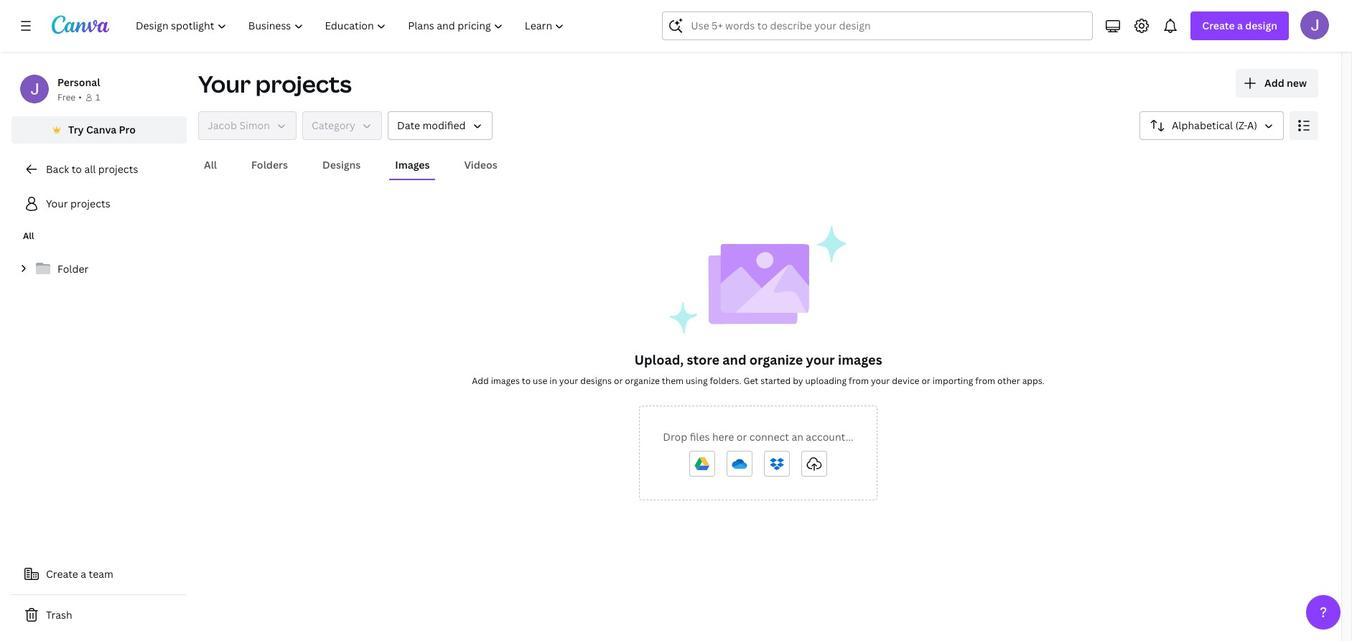 Task type: locate. For each thing, give the bounding box(es) containing it.
1 horizontal spatial organize
[[750, 351, 803, 369]]

use
[[533, 375, 548, 387]]

simon
[[239, 119, 270, 132]]

or right device
[[922, 375, 931, 387]]

0 horizontal spatial add
[[472, 375, 489, 387]]

images
[[838, 351, 883, 369], [491, 375, 520, 387]]

organize down "upload,"
[[625, 375, 660, 387]]

or right here on the right bottom
[[737, 430, 747, 444]]

(z-
[[1236, 119, 1248, 132]]

0 horizontal spatial a
[[81, 567, 86, 581]]

0 horizontal spatial images
[[491, 375, 520, 387]]

your projects
[[198, 68, 352, 99], [46, 197, 110, 210]]

your projects up simon
[[198, 68, 352, 99]]

0 horizontal spatial your
[[559, 375, 578, 387]]

0 horizontal spatial your projects
[[46, 197, 110, 210]]

folders.
[[710, 375, 742, 387]]

design
[[1246, 19, 1278, 32]]

to
[[72, 162, 82, 176], [522, 375, 531, 387]]

organize
[[750, 351, 803, 369], [625, 375, 660, 387]]

0 horizontal spatial create
[[46, 567, 78, 581]]

create inside create a design dropdown button
[[1203, 19, 1235, 32]]

1 vertical spatial add
[[472, 375, 489, 387]]

folders
[[251, 158, 288, 172]]

1 vertical spatial projects
[[98, 162, 138, 176]]

from left the other
[[976, 375, 996, 387]]

0 horizontal spatial to
[[72, 162, 82, 176]]

your left device
[[871, 375, 890, 387]]

1 vertical spatial a
[[81, 567, 86, 581]]

1 from from the left
[[849, 375, 869, 387]]

and
[[723, 351, 747, 369]]

a for design
[[1238, 19, 1243, 32]]

from
[[849, 375, 869, 387], [976, 375, 996, 387]]

0 vertical spatial create
[[1203, 19, 1235, 32]]

projects up category
[[256, 68, 352, 99]]

None search field
[[663, 11, 1094, 40]]

0 vertical spatial to
[[72, 162, 82, 176]]

your
[[198, 68, 251, 99], [46, 197, 68, 210]]

create a team
[[46, 567, 113, 581]]

1 vertical spatial your projects
[[46, 197, 110, 210]]

0 vertical spatial organize
[[750, 351, 803, 369]]

1 vertical spatial all
[[23, 230, 34, 242]]

create
[[1203, 19, 1235, 32], [46, 567, 78, 581]]

jacob simon
[[208, 119, 270, 132]]

here
[[713, 430, 734, 444]]

other
[[998, 375, 1021, 387]]

a left team
[[81, 567, 86, 581]]

apps.
[[1023, 375, 1045, 387]]

1 vertical spatial create
[[46, 567, 78, 581]]

add left use
[[472, 375, 489, 387]]

Owner button
[[198, 111, 297, 140]]

projects right all
[[98, 162, 138, 176]]

your right in on the bottom left of the page
[[559, 375, 578, 387]]

designs
[[581, 375, 612, 387]]

your projects down all
[[46, 197, 110, 210]]

create a design
[[1203, 19, 1278, 32]]

or right designs
[[614, 375, 623, 387]]

back
[[46, 162, 69, 176]]

date modified
[[397, 119, 466, 132]]

an
[[792, 430, 804, 444]]

a inside dropdown button
[[1238, 19, 1243, 32]]

try canva pro button
[[11, 116, 187, 144]]

projects
[[256, 68, 352, 99], [98, 162, 138, 176], [70, 197, 110, 210]]

a)
[[1248, 119, 1258, 132]]

or
[[614, 375, 623, 387], [922, 375, 931, 387], [737, 430, 747, 444]]

1
[[95, 91, 100, 103]]

create left design
[[1203, 19, 1235, 32]]

0 horizontal spatial organize
[[625, 375, 660, 387]]

1 vertical spatial your
[[46, 197, 68, 210]]

1 vertical spatial to
[[522, 375, 531, 387]]

designs button
[[317, 152, 367, 179]]

add new
[[1265, 76, 1307, 90]]

a left design
[[1238, 19, 1243, 32]]

to left all
[[72, 162, 82, 176]]

1 horizontal spatial images
[[838, 351, 883, 369]]

jacob simon image
[[1301, 11, 1330, 40]]

1 horizontal spatial add
[[1265, 76, 1285, 90]]

1 horizontal spatial create
[[1203, 19, 1235, 32]]

images up the uploading
[[838, 351, 883, 369]]

videos
[[464, 158, 498, 172]]

folders button
[[246, 152, 294, 179]]

0 vertical spatial images
[[838, 351, 883, 369]]

0 horizontal spatial from
[[849, 375, 869, 387]]

0 vertical spatial a
[[1238, 19, 1243, 32]]

Date modified button
[[388, 111, 492, 140]]

1 vertical spatial images
[[491, 375, 520, 387]]

add left new
[[1265, 76, 1285, 90]]

•
[[78, 91, 82, 103]]

free •
[[57, 91, 82, 103]]

1 horizontal spatial your
[[198, 68, 251, 99]]

store
[[687, 351, 720, 369]]

create left team
[[46, 567, 78, 581]]

0 vertical spatial all
[[204, 158, 217, 172]]

new
[[1287, 76, 1307, 90]]

1 horizontal spatial from
[[976, 375, 996, 387]]

all
[[204, 158, 217, 172], [23, 230, 34, 242]]

connect
[[750, 430, 789, 444]]

0 horizontal spatial all
[[23, 230, 34, 242]]

from right the uploading
[[849, 375, 869, 387]]

1 horizontal spatial to
[[522, 375, 531, 387]]

images left use
[[491, 375, 520, 387]]

category
[[312, 119, 356, 132]]

in
[[550, 375, 557, 387]]

1 horizontal spatial all
[[204, 158, 217, 172]]

drop
[[663, 430, 688, 444]]

0 vertical spatial add
[[1265, 76, 1285, 90]]

to inside upload, store and organize your images add images to use in your designs or organize them using folders. get started by uploading from your device or importing from other apps.
[[522, 375, 531, 387]]

your up the uploading
[[806, 351, 835, 369]]

all inside button
[[204, 158, 217, 172]]

organize up started
[[750, 351, 803, 369]]

your up jacob
[[198, 68, 251, 99]]

projects down all
[[70, 197, 110, 210]]

0 vertical spatial projects
[[256, 68, 352, 99]]

a inside button
[[81, 567, 86, 581]]

your down "back"
[[46, 197, 68, 210]]

add
[[1265, 76, 1285, 90], [472, 375, 489, 387]]

a
[[1238, 19, 1243, 32], [81, 567, 86, 581]]

your
[[806, 351, 835, 369], [559, 375, 578, 387], [871, 375, 890, 387]]

all
[[84, 162, 96, 176]]

1 horizontal spatial a
[[1238, 19, 1243, 32]]

alphabetical
[[1172, 119, 1233, 132]]

0 horizontal spatial your
[[46, 197, 68, 210]]

by
[[793, 375, 804, 387]]

uploading
[[806, 375, 847, 387]]

your projects link
[[11, 190, 187, 218]]

1 horizontal spatial your projects
[[198, 68, 352, 99]]

upload,
[[635, 351, 684, 369]]

to left use
[[522, 375, 531, 387]]

create inside create a team button
[[46, 567, 78, 581]]

images button
[[390, 152, 436, 179]]



Task type: describe. For each thing, give the bounding box(es) containing it.
pro
[[119, 123, 136, 136]]

0 horizontal spatial or
[[614, 375, 623, 387]]

a for team
[[81, 567, 86, 581]]

them
[[662, 375, 684, 387]]

0 vertical spatial your projects
[[198, 68, 352, 99]]

add new button
[[1236, 69, 1319, 98]]

Category button
[[302, 111, 382, 140]]

modified
[[423, 119, 466, 132]]

drop files here or connect an account...
[[663, 430, 854, 444]]

try
[[68, 123, 84, 136]]

trash
[[46, 608, 72, 622]]

add inside dropdown button
[[1265, 76, 1285, 90]]

your projects inside your projects link
[[46, 197, 110, 210]]

get
[[744, 375, 759, 387]]

images
[[395, 158, 430, 172]]

files
[[690, 430, 710, 444]]

create for create a design
[[1203, 19, 1235, 32]]

date
[[397, 119, 420, 132]]

2 vertical spatial projects
[[70, 197, 110, 210]]

0 vertical spatial your
[[198, 68, 251, 99]]

2 from from the left
[[976, 375, 996, 387]]

videos button
[[459, 152, 503, 179]]

Sort by button
[[1140, 111, 1284, 140]]

add inside upload, store and organize your images add images to use in your designs or organize them using folders. get started by uploading from your device or importing from other apps.
[[472, 375, 489, 387]]

free
[[57, 91, 76, 103]]

trash link
[[11, 601, 187, 630]]

designs
[[323, 158, 361, 172]]

create a design button
[[1191, 11, 1289, 40]]

team
[[89, 567, 113, 581]]

device
[[892, 375, 920, 387]]

1 horizontal spatial or
[[737, 430, 747, 444]]

2 horizontal spatial your
[[871, 375, 890, 387]]

all button
[[198, 152, 223, 179]]

top level navigation element
[[126, 11, 577, 40]]

using
[[686, 375, 708, 387]]

create a team button
[[11, 560, 187, 589]]

create for create a team
[[46, 567, 78, 581]]

jacob
[[208, 119, 237, 132]]

folder
[[57, 262, 89, 276]]

Search search field
[[691, 12, 1065, 40]]

1 vertical spatial organize
[[625, 375, 660, 387]]

importing
[[933, 375, 974, 387]]

canva
[[86, 123, 117, 136]]

personal
[[57, 75, 100, 89]]

started
[[761, 375, 791, 387]]

1 horizontal spatial your
[[806, 351, 835, 369]]

2 horizontal spatial or
[[922, 375, 931, 387]]

try canva pro
[[68, 123, 136, 136]]

back to all projects link
[[11, 155, 187, 184]]

to inside back to all projects link
[[72, 162, 82, 176]]

upload, store and organize your images add images to use in your designs or organize them using folders. get started by uploading from your device or importing from other apps.
[[472, 351, 1045, 387]]

folder link
[[11, 254, 187, 284]]

back to all projects
[[46, 162, 138, 176]]

alphabetical (z-a)
[[1172, 119, 1258, 132]]

account...
[[806, 430, 854, 444]]



Task type: vqa. For each thing, say whether or not it's contained in the screenshot.
leftmost 'Add'
yes



